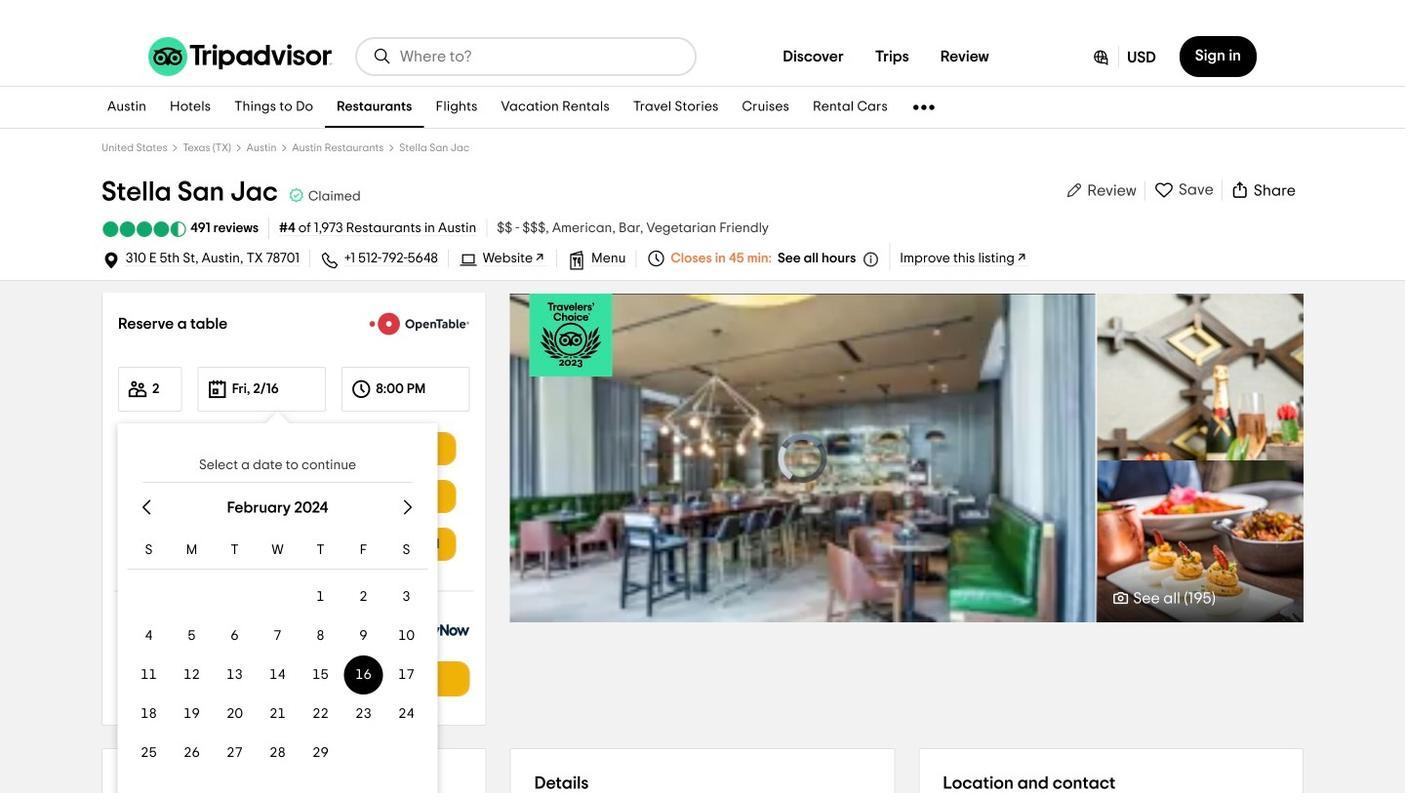 Task type: vqa. For each thing, say whether or not it's contained in the screenshot.
"From $22.78"
no



Task type: describe. For each thing, give the bounding box(es) containing it.
6 row from the top
[[127, 736, 428, 771]]

previous month image
[[135, 496, 159, 519]]

3 row from the top
[[127, 619, 428, 654]]

next month image
[[397, 496, 420, 519]]



Task type: locate. For each thing, give the bounding box(es) containing it.
travelers' choice 2023 winner image
[[530, 294, 613, 377]]

tripadvisor image
[[148, 37, 332, 76]]

progress bar slider
[[598, 607, 1005, 610]]

Search search field
[[400, 48, 679, 65]]

row group
[[127, 580, 428, 771]]

None search field
[[357, 39, 695, 74]]

4 row from the top
[[127, 658, 428, 693]]

search image
[[373, 47, 392, 66]]

1 row from the top
[[127, 533, 428, 570]]

5 row from the top
[[127, 697, 428, 732]]

2 row from the top
[[127, 580, 428, 615]]

row
[[127, 533, 428, 570], [127, 580, 428, 615], [127, 619, 428, 654], [127, 658, 428, 693], [127, 697, 428, 732], [127, 736, 428, 771]]

4.5 of 5 bubbles image
[[102, 222, 187, 237]]

grid
[[127, 483, 428, 777]]

video player region
[[510, 294, 1096, 623]]



